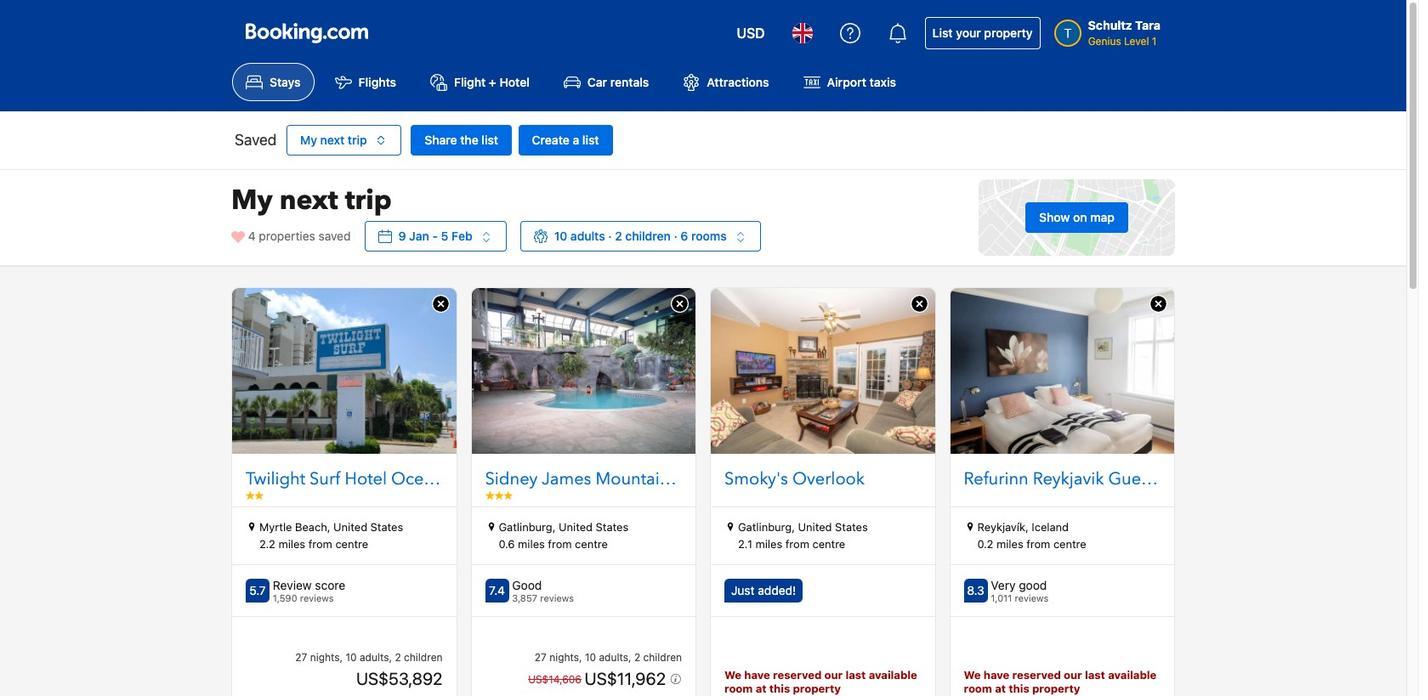 Task type: describe. For each thing, give the bounding box(es) containing it.
refurinn reykjavik guesthouse
[[964, 468, 1202, 491]]

my next trip button
[[287, 125, 401, 156]]

feb
[[452, 229, 473, 243]]

1,590
[[273, 593, 297, 604]]

8.3 very good 1,011 reviews
[[967, 579, 1049, 604]]

10 for 27 nights, 10 adults, 2 children us$53,892
[[346, 651, 357, 664]]

gatlinburg, for just added!
[[738, 521, 795, 534]]

2.2 miles from centre
[[259, 537, 368, 551]]

2 for 27 nights, 10 adults, 2 children
[[634, 651, 641, 664]]

7.4
[[489, 584, 505, 598]]

5
[[441, 229, 449, 243]]

usd
[[737, 26, 765, 41]]

booking.com online hotel reservations image
[[246, 23, 368, 43]]

stays link
[[232, 63, 314, 101]]

we have reserved our last available room at this property for reykjavik
[[964, 669, 1157, 696]]

this for refurinn
[[1009, 682, 1030, 696]]

share the list button
[[411, 125, 512, 156]]

gatlinburg, for 7.4
[[499, 521, 556, 534]]

rentals
[[610, 75, 649, 90]]

3 stars image
[[485, 492, 512, 500]]

this for smoky's
[[770, 682, 790, 696]]

create a list
[[532, 133, 599, 147]]

sidney james mountain lodge
[[485, 468, 724, 491]]

27 nights, 10 adults, 2 children
[[535, 651, 682, 664]]

0.2 miles from centre
[[978, 537, 1087, 551]]

property for refurinn reykjavik guesthouse
[[1032, 682, 1081, 696]]

mountain
[[596, 468, 670, 491]]

list your property
[[933, 26, 1033, 40]]

list for share the list
[[482, 133, 498, 147]]

centre for 8.3
[[1054, 537, 1087, 551]]

next inside button
[[320, 133, 345, 147]]

flights link
[[321, 63, 410, 101]]

rated element for james
[[512, 579, 574, 594]]

schultz tara genius level 1
[[1088, 18, 1161, 48]]

reserved for reykjavik
[[1013, 669, 1061, 682]]

share the list
[[425, 133, 498, 147]]

9
[[398, 229, 406, 243]]

children for 27 nights, 10 adults, 2 children us$53,892
[[404, 651, 443, 664]]

guesthouse
[[1109, 468, 1202, 491]]

lodge
[[674, 468, 724, 491]]

27 for 27 nights, 10 adults, 2 children us$53,892
[[295, 651, 307, 664]]

smoky's overlook link
[[725, 468, 921, 492]]

gatlinburg, united states for 7.4
[[499, 521, 629, 534]]

list your property link
[[925, 17, 1041, 49]]

room for smoky's overlook
[[725, 682, 753, 696]]

reviews for 8.3
[[1015, 593, 1049, 604]]

8.3
[[967, 584, 985, 598]]

centre for 7.4
[[575, 537, 608, 551]]

show on map
[[1039, 210, 1115, 225]]

have for refurinn
[[984, 669, 1010, 682]]

create
[[532, 133, 570, 147]]

2 · from the left
[[674, 229, 678, 243]]

1 vertical spatial trip
[[345, 182, 392, 220]]

flight + hotel
[[454, 75, 530, 90]]

miles for 5.7
[[278, 537, 305, 551]]

properties
[[259, 229, 315, 243]]

jan
[[409, 229, 429, 243]]

we have reserved our last available room at this property for overlook
[[725, 669, 917, 696]]

refurinn reykjavik guesthouse link
[[964, 468, 1202, 492]]

0.2
[[978, 537, 994, 551]]

miles for 8.3
[[997, 537, 1024, 551]]

nights, for 27 nights, 10 adults, 2 children us$53,892
[[310, 651, 343, 664]]

list
[[933, 26, 953, 40]]

saved
[[235, 131, 277, 149]]

4
[[248, 229, 256, 243]]

reykjavík, iceland
[[978, 521, 1069, 534]]

reykjavík,
[[978, 521, 1029, 534]]

my inside my next trip button
[[300, 133, 317, 147]]

children for 27 nights, 10 adults, 2 children
[[643, 651, 682, 664]]

our for overlook
[[825, 669, 843, 682]]

we for refurinn reykjavik guesthouse
[[964, 669, 981, 682]]

share
[[425, 133, 457, 147]]

flight + hotel link
[[417, 63, 543, 101]]

2.1
[[738, 537, 753, 551]]

car
[[588, 75, 607, 90]]

on
[[1073, 210, 1087, 225]]

james
[[542, 468, 591, 491]]

+
[[489, 75, 496, 90]]

my next trip inside button
[[300, 133, 367, 147]]

us$53,892
[[356, 669, 443, 689]]

1 · from the left
[[608, 229, 612, 243]]

us$11,962
[[585, 669, 670, 689]]

create a list button
[[518, 125, 613, 156]]

schultz
[[1088, 18, 1133, 32]]

myrtle beach, united states
[[259, 521, 403, 534]]

airport
[[827, 75, 867, 90]]

we for smoky's overlook
[[725, 669, 742, 682]]

adults, for 27 nights, 10 adults, 2 children us$53,892
[[360, 651, 392, 664]]

smoky's overlook
[[725, 468, 865, 491]]

3,857
[[512, 593, 538, 604]]

good
[[512, 579, 542, 593]]

ocean
[[391, 468, 443, 491]]

hotel for +
[[500, 75, 530, 90]]

saved
[[319, 229, 351, 243]]

review
[[273, 579, 312, 593]]

twilight surf hotel ocean front link
[[246, 468, 487, 492]]

miles for 7.4
[[518, 537, 545, 551]]

1 vertical spatial my next trip
[[231, 182, 392, 220]]

reserved for overlook
[[773, 669, 822, 682]]

taxis
[[870, 75, 896, 90]]

from for just added!
[[786, 537, 810, 551]]

tara
[[1135, 18, 1161, 32]]

beach,
[[295, 521, 330, 534]]

united for 7.4
[[559, 521, 593, 534]]

gatlinburg, united states for just added!
[[738, 521, 868, 534]]

sidney james mountain lodge link
[[485, 468, 724, 492]]

scored  5.7 element
[[246, 580, 270, 603]]

from for 7.4
[[548, 537, 572, 551]]

at for refurinn
[[995, 682, 1006, 696]]

iceland
[[1032, 521, 1069, 534]]

surf
[[310, 468, 341, 491]]



Task type: locate. For each thing, give the bounding box(es) containing it.
rated element containing review score
[[273, 579, 345, 594]]

children inside 27 nights, 10 adults, 2 children us$53,892
[[404, 651, 443, 664]]

reviews inside the 5.7 review score 1,590 reviews
[[300, 593, 334, 604]]

centre down smoky's overlook link
[[813, 537, 846, 551]]

1 horizontal spatial we have reserved our last available room at this property
[[964, 669, 1157, 696]]

2 27 from the left
[[535, 651, 547, 664]]

flights
[[359, 75, 396, 90]]

1 horizontal spatial gatlinburg,
[[738, 521, 795, 534]]

1 horizontal spatial my
[[300, 133, 317, 147]]

3 centre from the left
[[813, 537, 846, 551]]

1 we have reserved our last available room at this property from the left
[[725, 669, 917, 696]]

from  1,011 reviews element
[[991, 593, 1049, 604]]

2 gatlinburg, united states from the left
[[738, 521, 868, 534]]

stays
[[270, 75, 301, 90]]

centre down myrtle beach, united states
[[335, 537, 368, 551]]

usd button
[[727, 13, 775, 54]]

1 room from the left
[[725, 682, 753, 696]]

1 horizontal spatial 27
[[535, 651, 547, 664]]

2
[[615, 229, 622, 243], [395, 651, 401, 664], [634, 651, 641, 664]]

available
[[869, 669, 917, 682], [1108, 669, 1157, 682]]

available for reykjavik
[[1108, 669, 1157, 682]]

1 adults, from the left
[[360, 651, 392, 664]]

2 horizontal spatial 2
[[634, 651, 641, 664]]

2 horizontal spatial rated element
[[991, 579, 1049, 594]]

reviews inside the '8.3 very good 1,011 reviews'
[[1015, 593, 1049, 604]]

trip down flights link
[[348, 133, 367, 147]]

states for 7.4
[[596, 521, 629, 534]]

a
[[573, 133, 579, 147]]

hotel right +
[[500, 75, 530, 90]]

1 horizontal spatial gatlinburg, united states
[[738, 521, 868, 534]]

children up us$11,962
[[643, 651, 682, 664]]

1 this from the left
[[770, 682, 790, 696]]

0 vertical spatial trip
[[348, 133, 367, 147]]

0 horizontal spatial 27
[[295, 651, 307, 664]]

1 last from the left
[[846, 669, 866, 682]]

our for reykjavik
[[1064, 669, 1082, 682]]

1 centre from the left
[[335, 537, 368, 551]]

1 list from the left
[[482, 133, 498, 147]]

5.7
[[249, 584, 266, 598]]

3 from from the left
[[786, 537, 810, 551]]

from
[[308, 537, 332, 551], [548, 537, 572, 551], [786, 537, 810, 551], [1027, 537, 1051, 551]]

2 we have reserved our last available room at this property from the left
[[964, 669, 1157, 696]]

0 horizontal spatial gatlinburg, united states
[[499, 521, 629, 534]]

2 centre from the left
[[575, 537, 608, 551]]

7.4 good 3,857 reviews
[[489, 579, 574, 604]]

miles right 2.1 on the bottom of page
[[756, 537, 783, 551]]

27 nights, 10 adults, 2 children us$53,892
[[295, 651, 443, 689]]

just
[[731, 584, 755, 598]]

we
[[725, 669, 742, 682], [964, 669, 981, 682]]

from for 8.3
[[1027, 537, 1051, 551]]

0 horizontal spatial our
[[825, 669, 843, 682]]

3 united from the left
[[798, 521, 832, 534]]

0 horizontal spatial reserved
[[773, 669, 822, 682]]

3 states from the left
[[835, 521, 868, 534]]

1 horizontal spatial 2
[[615, 229, 622, 243]]

-
[[432, 229, 438, 243]]

2 reviews from the left
[[540, 593, 574, 604]]

1 horizontal spatial reviews
[[540, 593, 574, 604]]

27 for 27 nights, 10 adults, 2 children
[[535, 651, 547, 664]]

list for create a list
[[582, 133, 599, 147]]

2 up us$11,962
[[634, 651, 641, 664]]

0 horizontal spatial we have reserved our last available room at this property
[[725, 669, 917, 696]]

0 horizontal spatial reviews
[[300, 593, 334, 604]]

the
[[460, 133, 479, 147]]

1 gatlinburg, from the left
[[499, 521, 556, 534]]

2 rated element from the left
[[512, 579, 574, 594]]

27 down 'from  1,590 reviews' element
[[295, 651, 307, 664]]

1 nights, from the left
[[310, 651, 343, 664]]

9 jan - 5 feb
[[398, 229, 473, 243]]

united up 2.1 miles from centre
[[798, 521, 832, 534]]

1 horizontal spatial ·
[[674, 229, 678, 243]]

·
[[608, 229, 612, 243], [674, 229, 678, 243]]

1 our from the left
[[825, 669, 843, 682]]

0 horizontal spatial gatlinburg,
[[499, 521, 556, 534]]

attractions link
[[670, 63, 783, 101]]

last for reykjavik
[[1085, 669, 1105, 682]]

at
[[756, 682, 767, 696], [995, 682, 1006, 696]]

have
[[744, 669, 770, 682], [984, 669, 1010, 682]]

rated element
[[273, 579, 345, 594], [512, 579, 574, 594], [991, 579, 1049, 594]]

1 have from the left
[[744, 669, 770, 682]]

nights, up us$14,606
[[550, 651, 582, 664]]

adults, up us$53,892
[[360, 651, 392, 664]]

scored  8.3 element
[[964, 580, 988, 603]]

from for 5.7
[[308, 537, 332, 551]]

gatlinburg, united states up 2.1 miles from centre
[[738, 521, 868, 534]]

added!
[[758, 584, 796, 598]]

4 properties saved
[[248, 229, 351, 243]]

centre down sidney james mountain lodge link
[[575, 537, 608, 551]]

twilight surf hotel ocean front
[[246, 468, 487, 491]]

map
[[1090, 210, 1115, 225]]

gatlinburg, united states up 0.6 miles from centre
[[499, 521, 629, 534]]

have down 1,011
[[984, 669, 1010, 682]]

10 up us$53,892
[[346, 651, 357, 664]]

trip up the saved
[[345, 182, 392, 220]]

2 inside 27 nights, 10 adults, 2 children us$53,892
[[395, 651, 401, 664]]

1 we from the left
[[725, 669, 742, 682]]

airport taxis link
[[790, 63, 910, 101]]

1 horizontal spatial united
[[559, 521, 593, 534]]

0 horizontal spatial last
[[846, 669, 866, 682]]

score
[[315, 579, 345, 593]]

4 miles from the left
[[997, 537, 1024, 551]]

0 horizontal spatial 10
[[346, 651, 357, 664]]

6
[[681, 229, 688, 243]]

trip
[[348, 133, 367, 147], [345, 182, 392, 220]]

miles right '0.6'
[[518, 537, 545, 551]]

0 horizontal spatial list
[[482, 133, 498, 147]]

1 horizontal spatial our
[[1064, 669, 1082, 682]]

1 horizontal spatial rated element
[[512, 579, 574, 594]]

2.2
[[259, 537, 275, 551]]

2 horizontal spatial reviews
[[1015, 593, 1049, 604]]

2 united from the left
[[559, 521, 593, 534]]

miles down myrtle
[[278, 537, 305, 551]]

· left the 6
[[674, 229, 678, 243]]

2.1 miles from centre
[[738, 537, 846, 551]]

sidney
[[485, 468, 538, 491]]

level
[[1124, 35, 1149, 48]]

nights, down 'from  1,590 reviews' element
[[310, 651, 343, 664]]

property for smoky's overlook
[[793, 682, 841, 696]]

2 this from the left
[[1009, 682, 1030, 696]]

last for overlook
[[846, 669, 866, 682]]

myrtle
[[259, 521, 292, 534]]

hotel
[[500, 75, 530, 90], [345, 468, 387, 491]]

2 at from the left
[[995, 682, 1006, 696]]

0.6 miles from centre
[[499, 537, 608, 551]]

0 horizontal spatial we
[[725, 669, 742, 682]]

centre for just added!
[[813, 537, 846, 551]]

1 horizontal spatial this
[[1009, 682, 1030, 696]]

1 horizontal spatial hotel
[[500, 75, 530, 90]]

miles for just added!
[[756, 537, 783, 551]]

hotel right surf
[[345, 468, 387, 491]]

nights, for 27 nights, 10 adults, 2 children
[[550, 651, 582, 664]]

2 available from the left
[[1108, 669, 1157, 682]]

1 available from the left
[[869, 669, 917, 682]]

us$14,606
[[528, 674, 582, 686]]

1 horizontal spatial at
[[995, 682, 1006, 696]]

airport taxis
[[827, 75, 896, 90]]

27
[[295, 651, 307, 664], [535, 651, 547, 664]]

hotel for surf
[[345, 468, 387, 491]]

2 horizontal spatial states
[[835, 521, 868, 534]]

1 vertical spatial hotel
[[345, 468, 387, 491]]

0 horizontal spatial states
[[370, 521, 403, 534]]

from down iceland
[[1027, 537, 1051, 551]]

0 horizontal spatial adults,
[[360, 651, 392, 664]]

1 states from the left
[[370, 521, 403, 534]]

1 horizontal spatial reserved
[[1013, 669, 1061, 682]]

0 horizontal spatial 2
[[395, 651, 401, 664]]

0.6
[[499, 537, 515, 551]]

2 room from the left
[[964, 682, 992, 696]]

0 horizontal spatial my
[[231, 182, 273, 220]]

reviews inside 7.4 good 3,857 reviews
[[540, 593, 574, 604]]

2 list from the left
[[582, 133, 599, 147]]

rooms
[[691, 229, 727, 243]]

my next trip up 4 properties saved
[[231, 182, 392, 220]]

1 united from the left
[[333, 521, 367, 534]]

refurinn
[[964, 468, 1029, 491]]

2 gatlinburg, from the left
[[738, 521, 795, 534]]

1 from from the left
[[308, 537, 332, 551]]

0 vertical spatial my next trip
[[300, 133, 367, 147]]

my next trip down flights link
[[300, 133, 367, 147]]

reykjavik
[[1033, 468, 1104, 491]]

0 horizontal spatial ·
[[608, 229, 612, 243]]

adults, up us$11,962
[[599, 651, 632, 664]]

2 for 27 nights, 10 adults, 2 children us$53,892
[[395, 651, 401, 664]]

adults, inside 27 nights, 10 adults, 2 children us$53,892
[[360, 651, 392, 664]]

1 27 from the left
[[295, 651, 307, 664]]

from up added!
[[786, 537, 810, 551]]

1 horizontal spatial 10
[[554, 229, 567, 243]]

states down sidney james mountain lodge link
[[596, 521, 629, 534]]

scored  7.4 element
[[485, 580, 509, 603]]

2 have from the left
[[984, 669, 1010, 682]]

2 reserved from the left
[[1013, 669, 1061, 682]]

1 reserved from the left
[[773, 669, 822, 682]]

2 nights, from the left
[[550, 651, 582, 664]]

children up us$53,892
[[404, 651, 443, 664]]

2 states from the left
[[596, 521, 629, 534]]

from right '0.6'
[[548, 537, 572, 551]]

reviews right 1,590
[[300, 593, 334, 604]]

1 horizontal spatial room
[[964, 682, 992, 696]]

trip inside my next trip button
[[348, 133, 367, 147]]

2 up us$53,892
[[395, 651, 401, 664]]

10 left adults
[[554, 229, 567, 243]]

nights, inside 27 nights, 10 adults, 2 children us$53,892
[[310, 651, 343, 664]]

gatlinburg, up 2.1 on the bottom of page
[[738, 521, 795, 534]]

united
[[333, 521, 367, 534], [559, 521, 593, 534], [798, 521, 832, 534]]

adults
[[571, 229, 605, 243]]

5.7 review score 1,590 reviews
[[249, 579, 345, 604]]

10 up us$11,962
[[585, 651, 596, 664]]

united up 0.6 miles from centre
[[559, 521, 593, 534]]

rated element for surf
[[273, 579, 345, 594]]

0 horizontal spatial room
[[725, 682, 753, 696]]

states down overlook
[[835, 521, 868, 534]]

2 our from the left
[[1064, 669, 1082, 682]]

next down flights link
[[320, 133, 345, 147]]

miles down the reykjavík, in the right bottom of the page
[[997, 537, 1024, 551]]

front
[[447, 468, 487, 491]]

property
[[984, 26, 1033, 40], [793, 682, 841, 696], [1032, 682, 1081, 696]]

10 for 27 nights, 10 adults, 2 children
[[585, 651, 596, 664]]

at for smoky's
[[756, 682, 767, 696]]

1 horizontal spatial nights,
[[550, 651, 582, 664]]

adults, for 27 nights, 10 adults, 2 children
[[599, 651, 632, 664]]

1 horizontal spatial available
[[1108, 669, 1157, 682]]

2 miles from the left
[[518, 537, 545, 551]]

1 horizontal spatial last
[[1085, 669, 1105, 682]]

have down "just added!"
[[744, 669, 770, 682]]

0 horizontal spatial united
[[333, 521, 367, 534]]

show on map button
[[1026, 203, 1129, 233]]

1 horizontal spatial adults,
[[599, 651, 632, 664]]

0 horizontal spatial at
[[756, 682, 767, 696]]

1 horizontal spatial list
[[582, 133, 599, 147]]

2 horizontal spatial 10
[[585, 651, 596, 664]]

rated element containing good
[[512, 579, 574, 594]]

4 centre from the left
[[1054, 537, 1087, 551]]

1 horizontal spatial we
[[964, 669, 981, 682]]

0 horizontal spatial nights,
[[310, 651, 343, 664]]

property inside 'link'
[[984, 26, 1033, 40]]

show
[[1039, 210, 1070, 225]]

0 horizontal spatial available
[[869, 669, 917, 682]]

3 rated element from the left
[[991, 579, 1049, 594]]

we have reserved our last available room at this property
[[725, 669, 917, 696], [964, 669, 1157, 696]]

car rentals
[[588, 75, 649, 90]]

1 reviews from the left
[[300, 593, 334, 604]]

centre down iceland
[[1054, 537, 1087, 551]]

27 up us$14,606
[[535, 651, 547, 664]]

list right a
[[582, 133, 599, 147]]

from  3,857 reviews element
[[512, 593, 574, 604]]

0 horizontal spatial hotel
[[345, 468, 387, 491]]

flight
[[454, 75, 486, 90]]

1 horizontal spatial have
[[984, 669, 1010, 682]]

4 from from the left
[[1027, 537, 1051, 551]]

3 reviews from the left
[[1015, 593, 1049, 604]]

1 rated element from the left
[[273, 579, 345, 594]]

0 horizontal spatial have
[[744, 669, 770, 682]]

reviews for 5.7
[[300, 593, 334, 604]]

0 horizontal spatial rated element
[[273, 579, 345, 594]]

states for just added!
[[835, 521, 868, 534]]

1 gatlinburg, united states from the left
[[499, 521, 629, 534]]

rated element containing very good
[[991, 579, 1049, 594]]

genius
[[1088, 35, 1121, 48]]

last
[[846, 669, 866, 682], [1085, 669, 1105, 682]]

room
[[725, 682, 753, 696], [964, 682, 992, 696]]

2 adults, from the left
[[599, 651, 632, 664]]

very
[[991, 579, 1016, 593]]

0 vertical spatial my
[[300, 133, 317, 147]]

my next trip
[[300, 133, 367, 147], [231, 182, 392, 220]]

twilight
[[246, 468, 305, 491]]

· right adults
[[608, 229, 612, 243]]

your
[[956, 26, 981, 40]]

0 vertical spatial hotel
[[500, 75, 530, 90]]

2 from from the left
[[548, 537, 572, 551]]

united for just added!
[[798, 521, 832, 534]]

states down twilight surf hotel ocean front link
[[370, 521, 403, 534]]

children left the 6
[[625, 229, 671, 243]]

2 horizontal spatial united
[[798, 521, 832, 534]]

attractions
[[707, 75, 769, 90]]

my up 4
[[231, 182, 273, 220]]

0 vertical spatial next
[[320, 133, 345, 147]]

reserved
[[773, 669, 822, 682], [1013, 669, 1061, 682]]

gatlinburg, up '0.6'
[[499, 521, 556, 534]]

centre for 5.7
[[335, 537, 368, 551]]

centre
[[335, 537, 368, 551], [575, 537, 608, 551], [813, 537, 846, 551], [1054, 537, 1087, 551]]

from  1,590 reviews element
[[273, 593, 345, 604]]

1 vertical spatial my
[[231, 182, 273, 220]]

from down beach, at the left bottom of the page
[[308, 537, 332, 551]]

2 we from the left
[[964, 669, 981, 682]]

room for refurinn reykjavik guesthouse
[[964, 682, 992, 696]]

my right saved on the left
[[300, 133, 317, 147]]

1 at from the left
[[756, 682, 767, 696]]

list right the the
[[482, 133, 498, 147]]

1 miles from the left
[[278, 537, 305, 551]]

10 inside 27 nights, 10 adults, 2 children us$53,892
[[346, 651, 357, 664]]

0 horizontal spatial this
[[770, 682, 790, 696]]

available for overlook
[[869, 669, 917, 682]]

1 vertical spatial next
[[280, 182, 338, 220]]

2 stars image
[[246, 492, 264, 500]]

reviews right 1,011
[[1015, 593, 1049, 604]]

1 horizontal spatial states
[[596, 521, 629, 534]]

good
[[1019, 579, 1047, 593]]

have for smoky's
[[744, 669, 770, 682]]

1
[[1152, 35, 1157, 48]]

next up 4 properties saved
[[280, 182, 338, 220]]

27 inside 27 nights, 10 adults, 2 children us$53,892
[[295, 651, 307, 664]]

2 last from the left
[[1085, 669, 1105, 682]]

3 miles from the left
[[756, 537, 783, 551]]

united right beach, at the left bottom of the page
[[333, 521, 367, 534]]

2 right adults
[[615, 229, 622, 243]]

list
[[482, 133, 498, 147], [582, 133, 599, 147]]

reviews right 3,857 at bottom left
[[540, 593, 574, 604]]

smoky's
[[725, 468, 788, 491]]

car rentals link
[[550, 63, 663, 101]]

just added!
[[731, 584, 796, 598]]



Task type: vqa. For each thing, say whether or not it's contained in the screenshot.
Syndicate to the bottom
no



